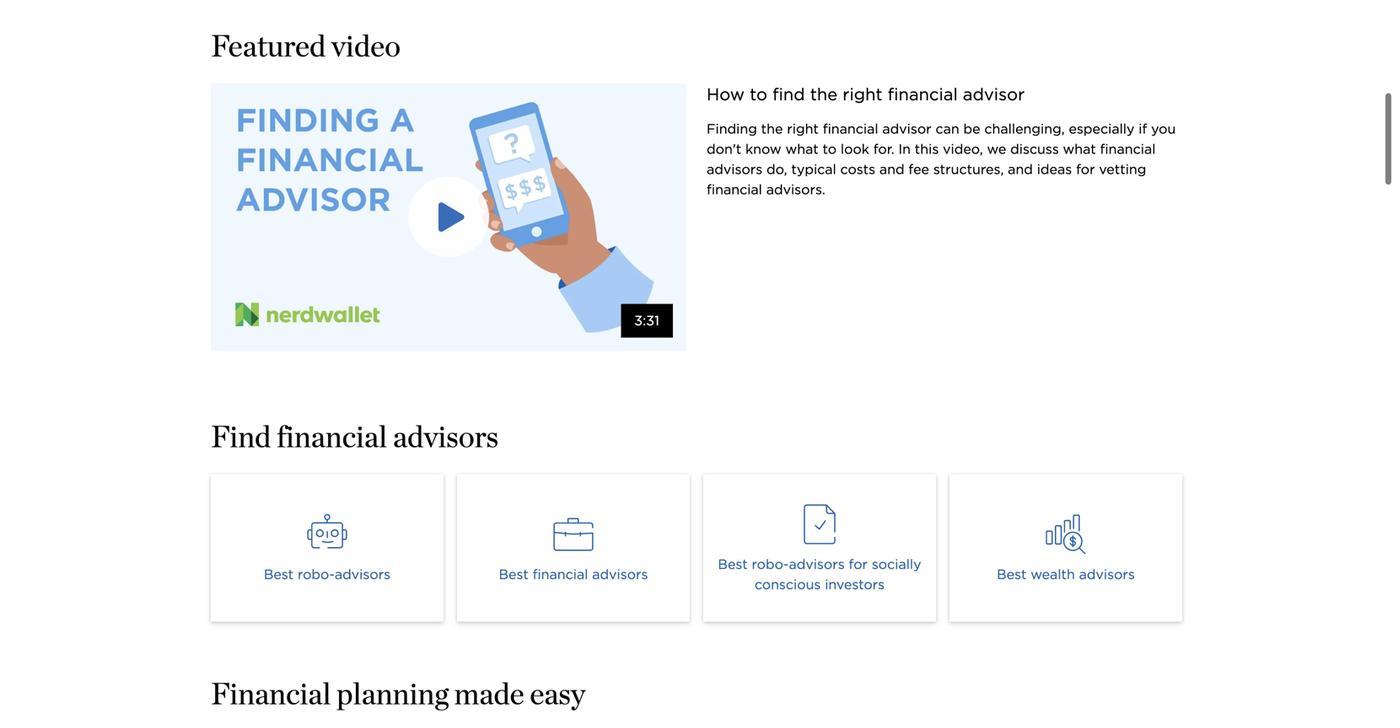 Task type: vqa. For each thing, say whether or not it's contained in the screenshot.
Best
yes



Task type: describe. For each thing, give the bounding box(es) containing it.
best for best financial advisors
[[499, 566, 529, 583]]

look
[[841, 141, 870, 157]]

socially
[[872, 556, 922, 573]]

advisors inside finding the right financial advisor can be challenging, especially if you don't know what to look for. in this video, we discuss what financial advisors do, typical costs and fee structures, and ideas for vetting financial advisors.
[[707, 161, 763, 178]]

if
[[1139, 121, 1147, 137]]

best robo-advisors link
[[211, 474, 444, 622]]

robo- for best robo-advisors for socially conscious investors
[[752, 556, 789, 573]]

advisors for best wealth advisors
[[1079, 566, 1135, 583]]

you
[[1152, 121, 1176, 137]]

structures,
[[934, 161, 1004, 178]]

advisors for best robo-advisors
[[335, 566, 391, 583]]

find
[[211, 418, 271, 454]]

planning
[[337, 675, 449, 712]]

finding
[[707, 121, 757, 137]]

financial planning made easy
[[211, 675, 586, 712]]

best wealth advisors link
[[950, 474, 1183, 622]]

best robo-advisors for socially conscious investors link
[[704, 474, 936, 622]]

finding the right financial advisor can be challenging, especially if you don't know what to look for. in this video, we discuss what financial advisors do, typical costs and fee structures, and ideas for vetting financial advisors.
[[707, 121, 1180, 198]]

how
[[707, 84, 745, 105]]

easy
[[530, 675, 586, 712]]

conscious
[[755, 576, 821, 593]]

discuss
[[1011, 141, 1059, 157]]

video,
[[943, 141, 983, 157]]

investors
[[825, 576, 885, 593]]

3:31
[[635, 312, 660, 329]]

find financial advisors
[[211, 418, 499, 454]]

advisors.
[[767, 181, 826, 198]]

in
[[899, 141, 911, 157]]

3:31 button
[[211, 84, 687, 351]]

best robo-advisors
[[264, 566, 391, 583]]

financial
[[211, 675, 331, 712]]

best for best robo-advisors for socially conscious investors
[[718, 556, 748, 573]]

for.
[[874, 141, 895, 157]]

do,
[[767, 161, 788, 178]]

for inside best robo-advisors for socially conscious investors
[[849, 556, 868, 573]]

advisors for best robo-advisors for socially conscious investors
[[789, 556, 845, 573]]

for inside finding the right financial advisor can be challenging, especially if you don't know what to look for. in this video, we discuss what financial advisors do, typical costs and fee structures, and ideas for vetting financial advisors.
[[1076, 161, 1095, 178]]

1 what from the left
[[786, 141, 819, 157]]

how to find the right financial advisor
[[707, 84, 1025, 105]]

best financial advisors link
[[457, 474, 690, 622]]

to inside finding the right financial advisor can be challenging, especially if you don't know what to look for. in this video, we discuss what financial advisors do, typical costs and fee structures, and ideas for vetting financial advisors.
[[823, 141, 837, 157]]

vetting
[[1099, 161, 1147, 178]]

right inside finding the right financial advisor can be challenging, especially if you don't know what to look for. in this video, we discuss what financial advisors do, typical costs and fee structures, and ideas for vetting financial advisors.
[[787, 121, 819, 137]]

best robo-advisors for socially conscious investors
[[718, 556, 922, 593]]

best for best robo-advisors
[[264, 566, 294, 583]]



Task type: locate. For each thing, give the bounding box(es) containing it.
advisors inside best robo-advisors link
[[335, 566, 391, 583]]

the up "know"
[[761, 121, 783, 137]]

0 horizontal spatial to
[[750, 84, 768, 105]]

0 vertical spatial for
[[1076, 161, 1095, 178]]

to left look
[[823, 141, 837, 157]]

featured video
[[211, 27, 401, 64]]

0 vertical spatial the
[[810, 84, 838, 105]]

best for best wealth advisors
[[997, 566, 1027, 583]]

1 horizontal spatial for
[[1076, 161, 1095, 178]]

financial
[[888, 84, 958, 105], [823, 121, 879, 137], [1100, 141, 1156, 157], [707, 181, 762, 198], [277, 418, 387, 454], [533, 566, 588, 583]]

robo- for best robo-advisors
[[298, 566, 335, 583]]

to
[[750, 84, 768, 105], [823, 141, 837, 157]]

1 horizontal spatial advisor
[[963, 84, 1025, 105]]

typical
[[792, 161, 837, 178]]

robo- inside best robo-advisors for socially conscious investors
[[752, 556, 789, 573]]

ideas
[[1037, 161, 1072, 178]]

1 horizontal spatial right
[[843, 84, 883, 105]]

best wealth advisors
[[997, 566, 1135, 583]]

advisors inside the best financial advisors link
[[592, 566, 648, 583]]

right up look
[[843, 84, 883, 105]]

advisors inside best robo-advisors for socially conscious investors
[[789, 556, 845, 573]]

1 horizontal spatial to
[[823, 141, 837, 157]]

challenging,
[[985, 121, 1065, 137]]

don't
[[707, 141, 742, 157]]

to left find
[[750, 84, 768, 105]]

1 vertical spatial to
[[823, 141, 837, 157]]

advisors inside best wealth advisors link
[[1079, 566, 1135, 583]]

1 horizontal spatial robo-
[[752, 556, 789, 573]]

advisor
[[963, 84, 1025, 105], [883, 121, 932, 137]]

especially
[[1069, 121, 1135, 137]]

video
[[331, 27, 401, 64]]

find
[[773, 84, 805, 105]]

the inside finding the right financial advisor can be challenging, especially if you don't know what to look for. in this video, we discuss what financial advisors do, typical costs and fee structures, and ideas for vetting financial advisors.
[[761, 121, 783, 137]]

1 horizontal spatial the
[[810, 84, 838, 105]]

costs
[[841, 161, 876, 178]]

and down for.
[[880, 161, 905, 178]]

0 horizontal spatial robo-
[[298, 566, 335, 583]]

0 horizontal spatial advisor
[[883, 121, 932, 137]]

for right ideas on the top right of page
[[1076, 161, 1095, 178]]

best
[[718, 556, 748, 573], [264, 566, 294, 583], [499, 566, 529, 583], [997, 566, 1027, 583]]

know
[[746, 141, 782, 157]]

2 what from the left
[[1063, 141, 1096, 157]]

right down find
[[787, 121, 819, 137]]

0 horizontal spatial right
[[787, 121, 819, 137]]

1 and from the left
[[880, 161, 905, 178]]

for
[[1076, 161, 1095, 178], [849, 556, 868, 573]]

best inside best robo-advisors for socially conscious investors
[[718, 556, 748, 573]]

advisors
[[707, 161, 763, 178], [393, 418, 499, 454], [789, 556, 845, 573], [335, 566, 391, 583], [592, 566, 648, 583], [1079, 566, 1135, 583]]

we
[[987, 141, 1007, 157]]

this
[[915, 141, 939, 157]]

for up investors
[[849, 556, 868, 573]]

what up typical
[[786, 141, 819, 157]]

advisor up 'be'
[[963, 84, 1025, 105]]

advisor inside finding the right financial advisor can be challenging, especially if you don't know what to look for. in this video, we discuss what financial advisors do, typical costs and fee structures, and ideas for vetting financial advisors.
[[883, 121, 932, 137]]

1 vertical spatial advisor
[[883, 121, 932, 137]]

the right find
[[810, 84, 838, 105]]

right
[[843, 84, 883, 105], [787, 121, 819, 137]]

made
[[454, 675, 524, 712]]

1 vertical spatial for
[[849, 556, 868, 573]]

2 and from the left
[[1008, 161, 1033, 178]]

best financial advisors
[[499, 566, 648, 583]]

0 horizontal spatial what
[[786, 141, 819, 157]]

the
[[810, 84, 838, 105], [761, 121, 783, 137]]

0 vertical spatial to
[[750, 84, 768, 105]]

1 horizontal spatial what
[[1063, 141, 1096, 157]]

what down especially
[[1063, 141, 1096, 157]]

video preview image image
[[211, 84, 687, 351]]

0 vertical spatial right
[[843, 84, 883, 105]]

featured
[[211, 27, 326, 64]]

play image
[[427, 194, 474, 241]]

0 horizontal spatial the
[[761, 121, 783, 137]]

what
[[786, 141, 819, 157], [1063, 141, 1096, 157]]

1 vertical spatial right
[[787, 121, 819, 137]]

and
[[880, 161, 905, 178], [1008, 161, 1033, 178]]

1 vertical spatial the
[[761, 121, 783, 137]]

0 vertical spatial advisor
[[963, 84, 1025, 105]]

robo-
[[752, 556, 789, 573], [298, 566, 335, 583]]

be
[[964, 121, 981, 137]]

advisors for best financial advisors
[[592, 566, 648, 583]]

fee
[[909, 161, 930, 178]]

1 horizontal spatial and
[[1008, 161, 1033, 178]]

advisor up the in
[[883, 121, 932, 137]]

and down discuss
[[1008, 161, 1033, 178]]

can
[[936, 121, 960, 137]]

0 horizontal spatial for
[[849, 556, 868, 573]]

wealth
[[1031, 566, 1075, 583]]

0 horizontal spatial and
[[880, 161, 905, 178]]



